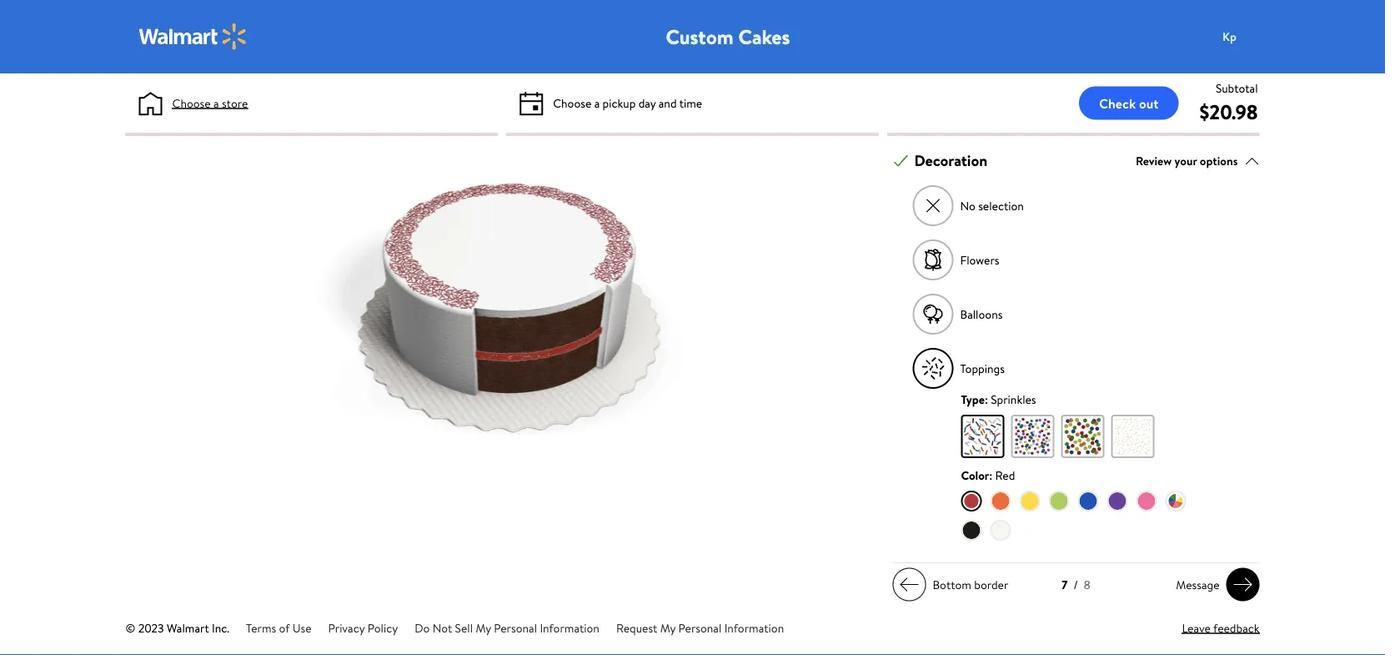 Task type: locate. For each thing, give the bounding box(es) containing it.
icon for continue arrow image left bottom
[[900, 575, 920, 595]]

2 icon for continue arrow image from the left
[[1234, 575, 1254, 595]]

0 horizontal spatial choose
[[172, 95, 211, 111]]

type
[[962, 391, 985, 407]]

decoration
[[915, 150, 988, 171]]

$20.98
[[1200, 98, 1259, 126]]

leave
[[1183, 620, 1212, 636]]

1 horizontal spatial a
[[595, 95, 600, 111]]

/
[[1074, 577, 1079, 593]]

7
[[1063, 577, 1068, 593]]

1 personal from the left
[[494, 620, 537, 636]]

border
[[975, 576, 1009, 593]]

subtotal
[[1216, 80, 1259, 96]]

options
[[1201, 152, 1239, 169]]

1 horizontal spatial personal
[[679, 620, 722, 636]]

a for pickup
[[595, 95, 600, 111]]

review
[[1136, 152, 1173, 169]]

choose
[[172, 95, 211, 111], [553, 95, 592, 111]]

a left the pickup
[[595, 95, 600, 111]]

request my personal information
[[617, 620, 785, 636]]

check
[[1100, 94, 1137, 112]]

selection
[[979, 197, 1025, 214]]

choose inside "link"
[[172, 95, 211, 111]]

0 horizontal spatial :
[[985, 391, 989, 407]]

store
[[222, 95, 248, 111]]

policy
[[368, 620, 398, 636]]

your
[[1175, 152, 1198, 169]]

1 horizontal spatial my
[[661, 620, 676, 636]]

1 horizontal spatial :
[[990, 467, 993, 483]]

1 choose from the left
[[172, 95, 211, 111]]

privacy
[[328, 620, 365, 636]]

a left store
[[214, 95, 219, 111]]

custom cakes
[[666, 23, 791, 50]]

2 personal from the left
[[679, 620, 722, 636]]

bottom border
[[933, 576, 1009, 593]]

: left red
[[990, 467, 993, 483]]

0 vertical spatial :
[[985, 391, 989, 407]]

a
[[214, 95, 219, 111], [595, 95, 600, 111]]

choose a pickup day and time
[[553, 95, 703, 111]]

1 information from the left
[[540, 620, 600, 636]]

check out
[[1100, 94, 1159, 112]]

no selection
[[961, 197, 1025, 214]]

bottom
[[933, 576, 972, 593]]

0 horizontal spatial personal
[[494, 620, 537, 636]]

1 icon for continue arrow image from the left
[[900, 575, 920, 595]]

© 2023 walmart inc.
[[126, 620, 230, 636]]

red
[[996, 467, 1016, 483]]

1 horizontal spatial icon for continue arrow image
[[1234, 575, 1254, 595]]

remove image
[[925, 197, 943, 215]]

2 a from the left
[[595, 95, 600, 111]]

personal right sell
[[494, 620, 537, 636]]

2 choose from the left
[[553, 95, 592, 111]]

a inside "link"
[[214, 95, 219, 111]]

type : sprinkles
[[962, 391, 1037, 407]]

cakes
[[739, 23, 791, 50]]

choose left store
[[172, 95, 211, 111]]

information
[[540, 620, 600, 636], [725, 620, 785, 636]]

1 horizontal spatial choose
[[553, 95, 592, 111]]

out
[[1140, 94, 1159, 112]]

choose a store link
[[172, 94, 248, 112]]

my
[[476, 620, 491, 636], [661, 620, 676, 636]]

0 horizontal spatial my
[[476, 620, 491, 636]]

0 horizontal spatial information
[[540, 620, 600, 636]]

0 horizontal spatial icon for continue arrow image
[[900, 575, 920, 595]]

flowers
[[961, 252, 1000, 268]]

my right request
[[661, 620, 676, 636]]

0 horizontal spatial a
[[214, 95, 219, 111]]

choose left the pickup
[[553, 95, 592, 111]]

review your options element
[[1136, 152, 1239, 170]]

1 vertical spatial :
[[990, 467, 993, 483]]

bottom border link
[[893, 568, 1016, 601]]

personal
[[494, 620, 537, 636], [679, 620, 722, 636]]

1 horizontal spatial information
[[725, 620, 785, 636]]

terms of use
[[246, 620, 312, 636]]

personal right request
[[679, 620, 722, 636]]

1 a from the left
[[214, 95, 219, 111]]

back to walmart.com image
[[139, 23, 247, 50]]

icon for continue arrow image inside "bottom border" 'link'
[[900, 575, 920, 595]]

balloons
[[961, 306, 1003, 322]]

: left 'sprinkles'
[[985, 391, 989, 407]]

custom
[[666, 23, 734, 50]]

sell
[[455, 620, 473, 636]]

icon for continue arrow image up feedback
[[1234, 575, 1254, 595]]

choose for choose a store
[[172, 95, 211, 111]]

icon for continue arrow image
[[900, 575, 920, 595], [1234, 575, 1254, 595]]

my right sell
[[476, 620, 491, 636]]

:
[[985, 391, 989, 407], [990, 467, 993, 483]]

privacy policy
[[328, 620, 398, 636]]



Task type: vqa. For each thing, say whether or not it's contained in the screenshot.
the leftmost THIRD
no



Task type: describe. For each thing, give the bounding box(es) containing it.
inc.
[[212, 620, 230, 636]]

message link
[[1170, 568, 1260, 601]]

check out button
[[1080, 86, 1179, 120]]

: for color
[[990, 467, 993, 483]]

do not sell my personal information link
[[415, 620, 600, 636]]

review your options link
[[1136, 149, 1260, 172]]

kp button
[[1214, 20, 1280, 53]]

leave feedback
[[1183, 620, 1260, 636]]

time
[[680, 95, 703, 111]]

toppings
[[961, 360, 1005, 376]]

sprinkles
[[991, 391, 1037, 407]]

leave feedback button
[[1183, 619, 1260, 637]]

choose for choose a pickup day and time
[[553, 95, 592, 111]]

subtotal $20.98
[[1200, 80, 1259, 126]]

2 my from the left
[[661, 620, 676, 636]]

7 / 8
[[1063, 577, 1091, 593]]

2023
[[138, 620, 164, 636]]

of
[[279, 620, 290, 636]]

terms of use link
[[246, 620, 312, 636]]

use
[[293, 620, 312, 636]]

message
[[1177, 576, 1220, 593]]

: for type
[[985, 391, 989, 407]]

do
[[415, 620, 430, 636]]

up arrow image
[[1245, 153, 1260, 168]]

do not sell my personal information
[[415, 620, 600, 636]]

choose a store
[[172, 95, 248, 111]]

8
[[1085, 577, 1091, 593]]

©
[[126, 620, 135, 636]]

no
[[961, 197, 976, 214]]

a for store
[[214, 95, 219, 111]]

request
[[617, 620, 658, 636]]

and
[[659, 95, 677, 111]]

review your options
[[1136, 152, 1239, 169]]

not
[[433, 620, 452, 636]]

color
[[962, 467, 990, 483]]

2 information from the left
[[725, 620, 785, 636]]

1 my from the left
[[476, 620, 491, 636]]

feedback
[[1214, 620, 1260, 636]]

walmart
[[167, 620, 209, 636]]

terms
[[246, 620, 276, 636]]

ok image
[[894, 153, 909, 168]]

color : red
[[962, 467, 1016, 483]]

kp
[[1223, 28, 1237, 45]]

icon for continue arrow image inside message link
[[1234, 575, 1254, 595]]

privacy policy link
[[328, 620, 398, 636]]

day
[[639, 95, 656, 111]]

pickup
[[603, 95, 636, 111]]

request my personal information link
[[617, 620, 785, 636]]



